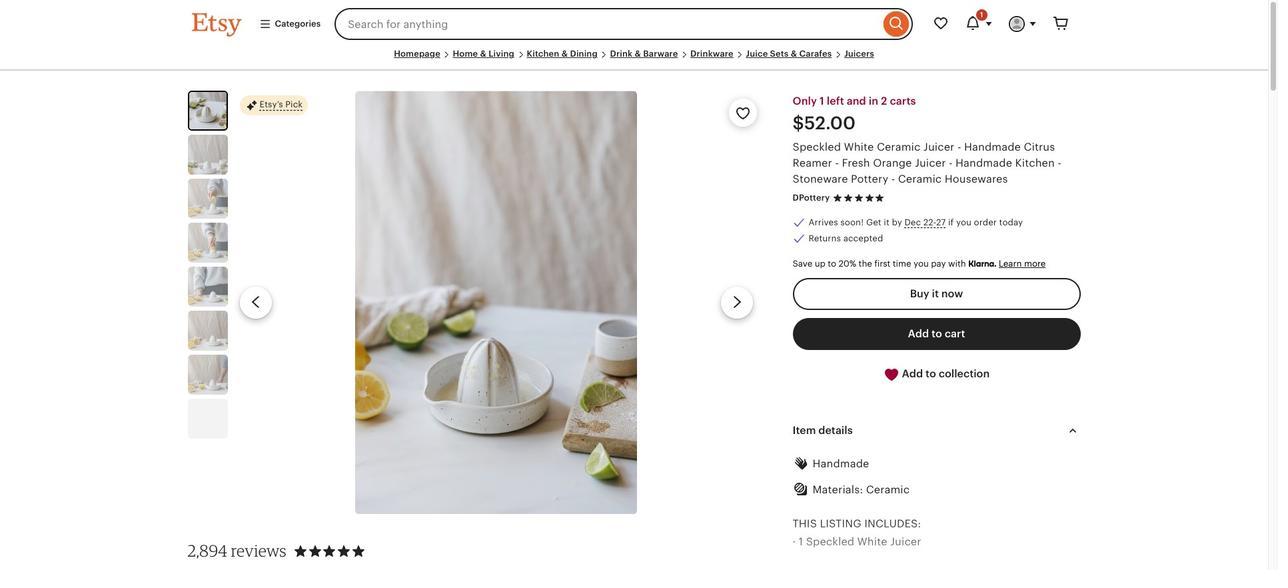 Task type: locate. For each thing, give the bounding box(es) containing it.
speckled down listing
[[807, 536, 855, 548]]

2
[[882, 95, 888, 107]]

home
[[453, 49, 478, 59]]

drink & barware link
[[610, 49, 678, 59]]

only 1 left and in 2 carts $52.00
[[793, 95, 917, 133]]

you
[[957, 217, 972, 227], [914, 258, 929, 268]]

includes:
[[865, 518, 922, 530]]

klarna.
[[969, 258, 997, 268]]

carts
[[890, 95, 917, 107]]

today
[[1000, 217, 1024, 227]]

you left pay
[[914, 258, 929, 268]]

1 for only 1 left and in 2 carts $52.00
[[820, 95, 825, 107]]

1 horizontal spatial 1
[[820, 95, 825, 107]]

∙
[[793, 536, 796, 548]]

speckled up reamer
[[793, 142, 842, 153]]

drinkware
[[691, 49, 734, 59]]

1 vertical spatial speckled
[[807, 536, 855, 548]]

& right 'drink'
[[635, 49, 641, 59]]

0 vertical spatial you
[[957, 217, 972, 227]]

kitchen
[[527, 49, 560, 59], [1016, 158, 1055, 169]]

dec
[[905, 217, 922, 227]]

arrives
[[809, 217, 839, 227]]

2 vertical spatial 1
[[799, 536, 804, 548]]

homepage
[[394, 49, 441, 59]]

0 horizontal spatial it
[[884, 217, 890, 227]]

buy
[[911, 288, 930, 299]]

reamer
[[793, 158, 833, 169]]

drink
[[610, 49, 633, 59]]

2 horizontal spatial 1
[[981, 11, 984, 19]]

speckled inside speckled white ceramic juicer - handmade citrus reamer - fresh orange juicer - handmade kitchen - stoneware pottery - ceramic housewares
[[793, 142, 842, 153]]

1 inside 'only 1 left and in 2 carts $52.00'
[[820, 95, 825, 107]]

& for home
[[480, 49, 487, 59]]

to left collection
[[926, 368, 937, 379]]

0 vertical spatial add
[[909, 328, 930, 339]]

2 vertical spatial handmade
[[813, 458, 870, 469]]

add left cart
[[909, 328, 930, 339]]

white down "this listing includes:"
[[858, 536, 888, 548]]

2 vertical spatial to
[[926, 368, 937, 379]]

& right home
[[480, 49, 487, 59]]

in
[[869, 95, 879, 107]]

white up "fresh" at the top of page
[[844, 142, 874, 153]]

returns accepted
[[809, 234, 884, 244]]

0 horizontal spatial kitchen
[[527, 49, 560, 59]]

left
[[827, 95, 845, 107]]

this
[[793, 518, 817, 530]]

housewares
[[945, 174, 1009, 185]]

2,894 reviews
[[188, 541, 287, 561]]

ceramic up 'includes:'
[[867, 484, 910, 495]]

homepage link
[[394, 49, 441, 59]]

None search field
[[335, 8, 913, 40]]

speckled white ceramic juicer - handmade citrus reamer - fresh orange juicer - handmade kitchen - stoneware pottery - ceramic housewares
[[793, 142, 1062, 185]]

0 vertical spatial white
[[844, 142, 874, 153]]

menu bar
[[192, 48, 1077, 71]]

27
[[937, 217, 946, 227]]

citrus
[[1024, 142, 1056, 153]]

0 horizontal spatial 1
[[799, 536, 804, 548]]

1 & from the left
[[480, 49, 487, 59]]

arrives soon! get it by dec 22-27 if you order today
[[809, 217, 1024, 227]]

buy it now button
[[793, 278, 1081, 310]]

1 horizontal spatial it
[[933, 288, 939, 299]]

juicers
[[845, 49, 875, 59]]

0 vertical spatial ceramic
[[877, 142, 921, 153]]

up
[[815, 258, 826, 268]]

add to cart
[[909, 328, 966, 339]]

and
[[847, 95, 867, 107]]

ceramic up orange
[[877, 142, 921, 153]]

add down add to cart button
[[903, 368, 924, 379]]

0 vertical spatial kitchen
[[527, 49, 560, 59]]

collection
[[939, 368, 990, 379]]

1 vertical spatial to
[[932, 328, 943, 339]]

juicer
[[924, 142, 955, 153], [915, 158, 947, 169], [891, 536, 922, 548]]

4 & from the left
[[791, 49, 798, 59]]

juice sets & carafes
[[746, 49, 832, 59]]

kitchen down citrus
[[1016, 158, 1055, 169]]

1 horizontal spatial speckled white ceramic juicer handmade citrus reamer fresh image 1 image
[[355, 91, 638, 514]]

kitchen & dining
[[527, 49, 598, 59]]

it right the buy
[[933, 288, 939, 299]]

living
[[489, 49, 515, 59]]

1
[[981, 11, 984, 19], [820, 95, 825, 107], [799, 536, 804, 548]]

2,894
[[188, 541, 228, 561]]

juicer down 'includes:'
[[891, 536, 922, 548]]

0 vertical spatial it
[[884, 217, 890, 227]]

ceramic down orange
[[899, 174, 942, 185]]

juicer up housewares
[[924, 142, 955, 153]]

home & living
[[453, 49, 515, 59]]

the
[[859, 258, 873, 268]]

menu bar containing homepage
[[192, 48, 1077, 71]]

1 vertical spatial it
[[933, 288, 939, 299]]

1 vertical spatial add
[[903, 368, 924, 379]]

with
[[949, 258, 967, 268]]

you right the if
[[957, 217, 972, 227]]

juicer right orange
[[915, 158, 947, 169]]

listing
[[820, 518, 862, 530]]

kitchen left dining
[[527, 49, 560, 59]]

add to collection button
[[793, 358, 1081, 391]]

fresh
[[842, 158, 871, 169]]

etsy's
[[260, 100, 283, 110]]

1 inside popup button
[[981, 11, 984, 19]]

it left by
[[884, 217, 890, 227]]

to left cart
[[932, 328, 943, 339]]

-
[[958, 142, 962, 153], [836, 158, 839, 169], [949, 158, 953, 169], [1058, 158, 1062, 169], [892, 174, 896, 185]]

handmade
[[965, 142, 1022, 153], [956, 158, 1013, 169], [813, 458, 870, 469]]

1 vertical spatial kitchen
[[1016, 158, 1055, 169]]

time
[[893, 258, 912, 268]]

1 vertical spatial you
[[914, 258, 929, 268]]

save
[[793, 258, 813, 268]]

learn
[[999, 258, 1022, 268]]

add
[[909, 328, 930, 339], [903, 368, 924, 379]]

0 vertical spatial speckled
[[793, 142, 842, 153]]

1 horizontal spatial kitchen
[[1016, 158, 1055, 169]]

to
[[828, 258, 837, 268], [932, 328, 943, 339], [926, 368, 937, 379]]

it
[[884, 217, 890, 227], [933, 288, 939, 299]]

white
[[844, 142, 874, 153], [858, 536, 888, 548]]

speckled white ceramic juicer handmade citrus reamer fresh image 2 image
[[188, 135, 228, 175]]

speckled white ceramic juicer handmade citrus reamer fresh image 1 image
[[355, 91, 638, 514], [189, 92, 226, 129]]

categories
[[275, 19, 321, 29]]

2 vertical spatial juicer
[[891, 536, 922, 548]]

buy it now
[[911, 288, 964, 299]]

0 vertical spatial 1
[[981, 11, 984, 19]]

2 & from the left
[[562, 49, 568, 59]]

speckled
[[793, 142, 842, 153], [807, 536, 855, 548]]

0 horizontal spatial you
[[914, 258, 929, 268]]

1 vertical spatial handmade
[[956, 158, 1013, 169]]

orange
[[874, 158, 912, 169]]

cart
[[945, 328, 966, 339]]

20%
[[839, 258, 857, 268]]

3 & from the left
[[635, 49, 641, 59]]

speckled white ceramic juicer handmade citrus reamer fresh image 6 image
[[188, 311, 228, 351]]

1 vertical spatial 1
[[820, 95, 825, 107]]

& left dining
[[562, 49, 568, 59]]

speckled white ceramic juicer handmade citrus reamer fresh image 4 image
[[188, 223, 228, 263]]

pick
[[286, 100, 303, 110]]

& right sets
[[791, 49, 798, 59]]

to right the up
[[828, 258, 837, 268]]



Task type: describe. For each thing, give the bounding box(es) containing it.
22-
[[924, 217, 937, 227]]

dpottery link
[[793, 193, 830, 203]]

juice
[[746, 49, 768, 59]]

now
[[942, 288, 964, 299]]

carafes
[[800, 49, 832, 59]]

by
[[892, 217, 903, 227]]

returns
[[809, 234, 842, 244]]

soon! get
[[841, 217, 882, 227]]

barware
[[644, 49, 678, 59]]

speckled white ceramic juicer handmade citrus reamer fresh image 5 image
[[188, 267, 228, 307]]

& for kitchen
[[562, 49, 568, 59]]

materials:
[[813, 484, 864, 495]]

0 vertical spatial to
[[828, 258, 837, 268]]

juicers link
[[845, 49, 875, 59]]

to for add to collection
[[926, 368, 937, 379]]

etsy's pick button
[[240, 95, 308, 116]]

details
[[819, 425, 853, 436]]

0 vertical spatial handmade
[[965, 142, 1022, 153]]

only
[[793, 95, 817, 107]]

if
[[949, 217, 954, 227]]

speckled white ceramic juicer handmade citrus reamer fresh image 7 image
[[188, 355, 228, 395]]

categories button
[[249, 12, 331, 36]]

first
[[875, 258, 891, 268]]

categories banner
[[168, 0, 1101, 48]]

etsy's pick
[[260, 100, 303, 110]]

add to cart button
[[793, 318, 1081, 350]]

none search field inside categories banner
[[335, 8, 913, 40]]

more
[[1025, 258, 1046, 268]]

1 vertical spatial white
[[858, 536, 888, 548]]

drinkware link
[[691, 49, 734, 59]]

1 vertical spatial ceramic
[[899, 174, 942, 185]]

1 button
[[957, 8, 1001, 40]]

0 vertical spatial juicer
[[924, 142, 955, 153]]

& for drink
[[635, 49, 641, 59]]

∙ 1 speckled white juicer
[[793, 536, 922, 548]]

0 horizontal spatial speckled white ceramic juicer handmade citrus reamer fresh image 1 image
[[189, 92, 226, 129]]

reviews
[[231, 541, 287, 561]]

add for add to collection
[[903, 368, 924, 379]]

sets
[[771, 49, 789, 59]]

speckled white ceramic juicer handmade citrus reamer fresh image 3 image
[[188, 179, 228, 219]]

order
[[975, 217, 997, 227]]

dpottery
[[793, 193, 830, 203]]

Search for anything text field
[[335, 8, 880, 40]]

this listing includes:
[[793, 518, 922, 530]]

item details
[[793, 425, 853, 436]]

juice sets & carafes link
[[746, 49, 832, 59]]

materials: ceramic
[[813, 484, 910, 495]]

drink & barware
[[610, 49, 678, 59]]

to for add to cart
[[932, 328, 943, 339]]

1 for ∙ 1 speckled white juicer
[[799, 536, 804, 548]]

learn more button
[[999, 258, 1046, 268]]

$52.00
[[793, 113, 856, 133]]

2 vertical spatial ceramic
[[867, 484, 910, 495]]

kitchen & dining link
[[527, 49, 598, 59]]

pay
[[932, 258, 947, 268]]

stoneware
[[793, 174, 849, 185]]

home & living link
[[453, 49, 515, 59]]

add to collection
[[900, 368, 990, 379]]

1 vertical spatial juicer
[[915, 158, 947, 169]]

pottery
[[852, 174, 889, 185]]

item
[[793, 425, 816, 436]]

item details button
[[781, 415, 1093, 447]]

kitchen inside speckled white ceramic juicer - handmade citrus reamer - fresh orange juicer - handmade kitchen - stoneware pottery - ceramic housewares
[[1016, 158, 1055, 169]]

accepted
[[844, 234, 884, 244]]

1 horizontal spatial you
[[957, 217, 972, 227]]

dining
[[570, 49, 598, 59]]

white inside speckled white ceramic juicer - handmade citrus reamer - fresh orange juicer - handmade kitchen - stoneware pottery - ceramic housewares
[[844, 142, 874, 153]]

it inside button
[[933, 288, 939, 299]]

add for add to cart
[[909, 328, 930, 339]]

save up to 20% the first time you pay with klarna. learn more
[[793, 258, 1046, 268]]



Task type: vqa. For each thing, say whether or not it's contained in the screenshot.
the it to the bottom
yes



